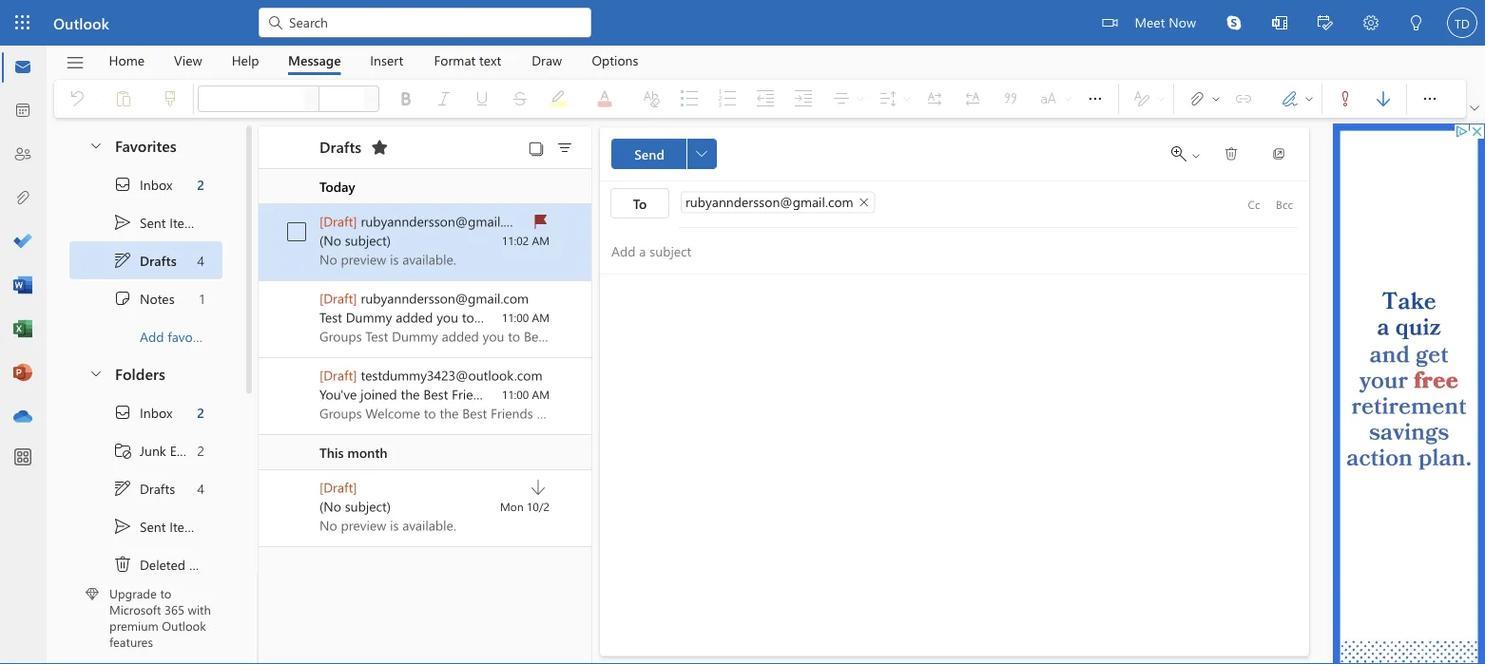 Task type: locate. For each thing, give the bounding box(es) containing it.
1 sent from the top
[[140, 214, 166, 231]]

0 vertical spatial preview
[[341, 251, 386, 268]]

1  tree item from the top
[[69, 165, 223, 203]]

no preview is available. for 
[[320, 251, 456, 268]]

Select a message checkbox
[[281, 217, 320, 247], [281, 294, 320, 324], [281, 371, 320, 401]]

 tree item for 
[[69, 394, 223, 432]]

1 is from the top
[[390, 251, 399, 268]]

1 vertical spatial  tree item
[[69, 470, 223, 508]]

 button right "font size" text field
[[364, 86, 379, 112]]

preview
[[341, 251, 386, 268], [341, 517, 386, 534]]

1 11:00 am from the top
[[502, 310, 550, 325]]

2 no from the top
[[320, 517, 337, 534]]


[[1227, 15, 1242, 30]]

no down select a message option
[[320, 517, 337, 534]]

premium
[[109, 618, 159, 634]]

1 vertical spatial  drafts
[[113, 479, 175, 498]]

1 vertical spatial 
[[113, 403, 132, 422]]

1  inbox from the top
[[113, 175, 172, 194]]

 right send button
[[696, 148, 707, 160]]

inbox inside tree
[[140, 404, 172, 421]]

0 vertical spatial 2
[[197, 176, 204, 193]]

add favorite
[[140, 328, 212, 345]]

tree containing 
[[69, 394, 223, 665]]

0 vertical spatial sent
[[140, 214, 166, 231]]

0 vertical spatial the
[[478, 309, 497, 326]]

select a message checkbox left dummy at the top of the page
[[281, 294, 320, 324]]

view button
[[160, 46, 216, 75]]

notes
[[140, 290, 175, 307]]

0 vertical spatial inbox
[[140, 176, 172, 193]]

powerpoint image
[[13, 364, 32, 383]]

best
[[501, 309, 525, 326], [423, 386, 448, 403]]

2 (no from the top
[[320, 498, 341, 515]]

1 vertical spatial 4
[[197, 480, 204, 498]]

0 vertical spatial rubyanndersson@gmail.com
[[686, 193, 854, 210]]

1 2 from the top
[[197, 176, 204, 193]]

2 available. from the top
[[403, 517, 456, 534]]

 tree item up deleted
[[69, 508, 223, 546]]

the
[[478, 309, 497, 326], [401, 386, 420, 403]]

 tree item for 
[[69, 165, 223, 203]]


[[113, 213, 132, 232], [113, 517, 132, 536]]

no up the test
[[320, 251, 337, 268]]

[draft] for testdummy3423@outlook.com
[[320, 367, 357, 384]]

no for 
[[320, 251, 337, 268]]

2 inbox from the top
[[140, 404, 172, 421]]

2
[[197, 176, 204, 193], [197, 404, 204, 421], [197, 442, 204, 460]]

1 (no subject) from the top
[[320, 232, 391, 249]]

1 vertical spatial rubyanndersson@gmail.com
[[361, 213, 529, 230]]

2 vertical spatial rubyanndersson@gmail.com
[[361, 290, 529, 307]]

today
[[320, 178, 355, 195]]

0 vertical spatial (no
[[320, 232, 341, 249]]

1 4 from the top
[[197, 252, 204, 269]]

1 vertical spatial to
[[160, 586, 171, 602]]

11:00 right "you"
[[502, 310, 529, 325]]

2 inside favorites tree
[[197, 176, 204, 193]]

group
[[606, 309, 641, 326], [529, 386, 564, 403]]

0 vertical spatial 
[[113, 213, 132, 232]]

 inside  
[[1211, 93, 1222, 105]]

available. down [draft] rubyanndersson@gmail.com 
[[403, 251, 456, 268]]

 tree item up  notes
[[69, 242, 223, 280]]

0 vertical spatial 
[[1224, 146, 1239, 162]]

 tree item up junk
[[69, 394, 223, 432]]

 for  deleted items
[[113, 555, 132, 574]]

message list list box
[[259, 169, 641, 664]]

2  tree item from the top
[[69, 394, 223, 432]]

1 vertical spatial 2
[[197, 404, 204, 421]]

items right deleted
[[189, 556, 221, 574]]

you've joined the best friends chat group
[[320, 386, 564, 403]]

no preview is available.
[[320, 251, 456, 268], [320, 517, 456, 534]]

 inbox for 
[[113, 403, 172, 422]]

1 vertical spatial 
[[113, 517, 132, 536]]

[draft] inside [draft] rubyanndersson@gmail.com 
[[320, 213, 357, 230]]

0 horizontal spatial 
[[113, 555, 132, 574]]

rubyanndersson@gmail.com inside [draft] rubyanndersson@gmail.com 
[[361, 213, 529, 230]]

1 vertical spatial drafts
[[140, 252, 177, 269]]

favorites tree item
[[69, 127, 223, 165]]

4 inside favorites tree
[[197, 252, 204, 269]]

 inside dropdown button
[[1086, 89, 1105, 108]]

11:00 am
[[502, 310, 550, 325], [502, 387, 550, 402]]

best right "you"
[[501, 309, 525, 326]]

0 vertical spatial subject)
[[345, 232, 391, 249]]

tab list
[[94, 46, 653, 75]]

1 vertical spatial sent
[[140, 518, 166, 536]]

 inside popup button
[[1421, 89, 1440, 108]]

2  from the left
[[1421, 89, 1440, 108]]


[[65, 53, 85, 73]]

to
[[633, 194, 647, 212]]


[[1271, 146, 1287, 162]]

 button left folders
[[79, 356, 111, 391]]

premium features image
[[86, 588, 99, 601]]

microsoft
[[109, 602, 161, 618]]

subject) down today
[[345, 232, 391, 249]]

deleted
[[140, 556, 185, 574]]

1 horizontal spatial chat
[[575, 309, 602, 326]]

rubyanndersson@gmail.com down  dropdown button
[[686, 193, 854, 210]]

0 vertical spatial select a message checkbox
[[281, 217, 320, 247]]

folders
[[115, 363, 165, 383]]

2 right junk
[[197, 442, 204, 460]]

1 vertical spatial inbox
[[140, 404, 172, 421]]

features
[[109, 634, 153, 651]]

 
[[1188, 89, 1222, 108]]

1 vertical spatial 
[[113, 555, 132, 574]]

 inside favorites tree
[[113, 175, 132, 194]]

the down the [draft] testdummy3423@outlook.com
[[401, 386, 420, 403]]

2 11:00 from the top
[[502, 387, 529, 402]]

4 down "email"
[[197, 480, 204, 498]]

Select a message checkbox
[[281, 483, 320, 513]]

clipboard group
[[58, 80, 189, 118]]

 inside 'button'
[[1224, 146, 1239, 162]]

4 inside tree
[[197, 480, 204, 498]]

1 horizontal spatial 
[[1224, 146, 1239, 162]]

0 horizontal spatial 
[[696, 148, 707, 160]]

2 is from the top
[[390, 517, 399, 534]]

1 horizontal spatial group
[[606, 309, 641, 326]]

0 vertical spatial no
[[320, 251, 337, 268]]

1 vertical spatial  tree item
[[69, 508, 223, 546]]

1 (no from the top
[[320, 232, 341, 249]]

to inside message list list box
[[462, 309, 474, 326]]

1 no preview is available. from the top
[[320, 251, 456, 268]]

 drafts
[[113, 251, 177, 270], [113, 479, 175, 498]]

1 horizontal spatial 
[[1421, 89, 1440, 108]]

 inside favorites tree item
[[88, 137, 104, 153]]

(no subject) down today
[[320, 232, 391, 249]]

no for 
[[320, 517, 337, 534]]

options button
[[578, 46, 653, 75]]

available. for 
[[403, 251, 456, 268]]

1 vertical spatial preview
[[341, 517, 386, 534]]

1 vertical spatial 
[[696, 148, 707, 160]]

0 vertical spatial 
[[113, 251, 132, 270]]

drafts down  junk email 2 on the bottom left
[[140, 480, 175, 498]]

 inside favorites tree
[[113, 213, 132, 232]]

1 vertical spatial 11:00 am
[[502, 387, 550, 402]]

 drafts up  notes
[[113, 251, 177, 270]]

 button
[[1212, 139, 1250, 169]]


[[1188, 89, 1207, 108]]

calendar image
[[13, 102, 32, 121]]

365
[[164, 602, 184, 618]]

1 vertical spatial best
[[423, 386, 448, 403]]

drafts inside favorites tree
[[140, 252, 177, 269]]

1 vertical spatial select a message checkbox
[[281, 294, 320, 324]]

1 vertical spatial  tree item
[[69, 394, 223, 432]]

inbox up  junk email 2 on the bottom left
[[140, 404, 172, 421]]

Search field
[[287, 12, 580, 32]]

tab list containing home
[[94, 46, 653, 75]]

available. down this month heading
[[403, 517, 456, 534]]

select a message checkbox up this
[[281, 371, 320, 401]]

friends down testdummy3423@outlook.com
[[452, 386, 494, 403]]

 search field
[[259, 0, 591, 43]]

1 vertical spatial  sent items
[[113, 517, 202, 536]]

1 vertical spatial outlook
[[162, 618, 206, 634]]

0 horizontal spatial friends
[[452, 386, 494, 403]]

 up 
[[113, 213, 132, 232]]

4 up 1 on the left of page
[[197, 252, 204, 269]]

1  sent items from the top
[[113, 213, 202, 232]]

1 [draft] from the top
[[320, 213, 357, 230]]

 down 
[[1086, 89, 1105, 108]]

 drafts down  "tree item"
[[113, 479, 175, 498]]

4
[[197, 252, 204, 269], [197, 480, 204, 498]]

0 horizontal spatial 
[[1086, 89, 1105, 108]]

(no subject) down this month
[[320, 498, 391, 515]]

0 vertical spatial 11:00
[[502, 310, 529, 325]]

1 vertical spatial  inbox
[[113, 403, 172, 422]]

 button
[[1348, 0, 1394, 48]]

testdummy3423@outlook.com
[[361, 367, 542, 384]]

send
[[634, 145, 665, 163]]

[draft] up the test
[[320, 290, 357, 307]]

 inbox
[[113, 175, 172, 194], [113, 403, 172, 422]]

[draft] down this
[[320, 479, 357, 496]]

 sent items up 'notes'
[[113, 213, 202, 232]]

0 vertical spatial friends
[[529, 309, 571, 326]]

2 vertical spatial items
[[189, 556, 221, 574]]

excel image
[[13, 320, 32, 339]]

1 am from the top
[[532, 233, 550, 248]]

11:00 am down "11:02 am"
[[502, 310, 550, 325]]

0 vertical spatial best
[[501, 309, 525, 326]]

 right  
[[1224, 146, 1239, 162]]

inbox for 
[[140, 176, 172, 193]]

to right "you"
[[462, 309, 474, 326]]

2  tree item from the top
[[69, 470, 223, 508]]

best down the [draft] testdummy3423@outlook.com
[[423, 386, 448, 403]]

(no down this
[[320, 498, 341, 515]]

items up  deleted items
[[170, 518, 202, 536]]

preview down month
[[341, 517, 386, 534]]

1 vertical spatial the
[[401, 386, 420, 403]]

rubyanndersson@gmail.com up "you"
[[361, 290, 529, 307]]

 tree item
[[69, 203, 223, 242], [69, 508, 223, 546]]

rubyanndersson@gmail.com for 
[[361, 213, 529, 230]]

 button
[[1394, 0, 1440, 48]]

1 vertical spatial group
[[529, 386, 564, 403]]

1 horizontal spatial 
[[1470, 104, 1480, 113]]

draw button
[[518, 46, 576, 75]]


[[1281, 89, 1300, 108]]


[[1086, 89, 1105, 108], [1421, 89, 1440, 108]]

0 horizontal spatial to
[[160, 586, 171, 602]]

more apps image
[[13, 449, 32, 468]]

2 vertical spatial am
[[532, 387, 550, 402]]

 right 
[[1191, 150, 1202, 162]]

0 vertical spatial  tree item
[[69, 203, 223, 242]]

joined
[[361, 386, 397, 403]]

(no
[[320, 232, 341, 249], [320, 498, 341, 515]]

 inside tree item
[[113, 555, 132, 574]]

test dummy added you to the best friends chat group
[[320, 309, 641, 326]]

1  from the top
[[113, 213, 132, 232]]

 tree item up  "tree item"
[[69, 203, 223, 242]]

0 vertical spatial to
[[462, 309, 474, 326]]

 inside favorites tree
[[113, 251, 132, 270]]

1 horizontal spatial best
[[501, 309, 525, 326]]

 tree item
[[69, 165, 223, 203], [69, 394, 223, 432]]

0 vertical spatial available.
[[403, 251, 456, 268]]

2  inbox from the top
[[113, 403, 172, 422]]

2 no preview is available. from the top
[[320, 517, 456, 534]]

 left folders
[[88, 366, 104, 381]]

is down this month heading
[[390, 517, 399, 534]]

0 vertical spatial 
[[113, 175, 132, 194]]

preview up dummy at the top of the page
[[341, 251, 386, 268]]

2  from the top
[[113, 403, 132, 422]]

11:00 am down testdummy3423@outlook.com
[[502, 387, 550, 402]]

td image
[[1447, 8, 1478, 38]]

2 vertical spatial select a message checkbox
[[281, 371, 320, 401]]

10/2
[[527, 499, 550, 514]]

preview for 
[[341, 251, 386, 268]]

am down testdummy3423@outlook.com
[[532, 387, 550, 402]]

 sent items up deleted
[[113, 517, 202, 536]]

2 preview from the top
[[341, 517, 386, 534]]

0 vertical spatial is
[[390, 251, 399, 268]]

sent up  tree item
[[140, 518, 166, 536]]

friends down "11:02 am"
[[529, 309, 571, 326]]

 tree item down "favorites"
[[69, 165, 223, 203]]

[draft] up you've
[[320, 367, 357, 384]]

0 vertical spatial 
[[1470, 104, 1480, 113]]

2  from the top
[[113, 517, 132, 536]]

outlook right premium
[[162, 618, 206, 634]]

 for 
[[1224, 146, 1239, 162]]

favorites tree
[[69, 120, 223, 356]]

0 vertical spatial (no subject)
[[320, 232, 391, 249]]

1  tree item from the top
[[69, 242, 223, 280]]


[[1470, 104, 1480, 113], [696, 148, 707, 160]]

1 vertical spatial 
[[113, 479, 132, 498]]

drafts up 'notes'
[[140, 252, 177, 269]]


[[1272, 15, 1288, 30]]

1 vertical spatial no
[[320, 517, 337, 534]]

text
[[479, 51, 501, 69]]

1 horizontal spatial to
[[462, 309, 474, 326]]

0 horizontal spatial chat
[[498, 386, 525, 403]]

 right 
[[1304, 93, 1315, 105]]

rubyanndersson@gmail.com
[[686, 193, 854, 210], [361, 213, 529, 230], [361, 290, 529, 307]]

am down 
[[532, 233, 550, 248]]

outlook
[[53, 12, 109, 33], [162, 618, 206, 634]]

1 subject) from the top
[[345, 232, 391, 249]]

inbox inside favorites tree
[[140, 176, 172, 193]]

no preview is available. for 
[[320, 517, 456, 534]]

1 vertical spatial subject)
[[345, 498, 391, 515]]

 button
[[56, 47, 94, 79]]

 junk email 2
[[113, 441, 204, 460]]

to
[[462, 309, 474, 326], [160, 586, 171, 602]]

 up upgrade
[[113, 555, 132, 574]]

0 vertical spatial outlook
[[53, 12, 109, 33]]

 right  popup button on the top right of page
[[1470, 104, 1480, 113]]

 left "favorites"
[[88, 137, 104, 153]]

email
[[170, 442, 201, 460]]

0 horizontal spatial outlook
[[53, 12, 109, 33]]

 down 
[[113, 479, 132, 498]]

tree
[[69, 394, 223, 665]]

0 vertical spatial 11:00 am
[[502, 310, 550, 325]]

no preview is available. down month
[[320, 517, 456, 534]]

2 vertical spatial 2
[[197, 442, 204, 460]]

1 11:00 from the top
[[502, 310, 529, 325]]

11:02
[[502, 233, 529, 248]]

2 down favorites tree item
[[197, 176, 204, 193]]

insert button
[[356, 46, 418, 75]]

1 vertical spatial (no
[[320, 498, 341, 515]]

drafts
[[320, 136, 362, 157], [140, 252, 177, 269], [140, 480, 175, 498]]

sent
[[140, 214, 166, 231], [140, 518, 166, 536]]

0 vertical spatial items
[[170, 214, 202, 231]]

 sent items
[[113, 213, 202, 232], [113, 517, 202, 536]]

1 select a message checkbox from the top
[[281, 217, 320, 247]]

application
[[0, 0, 1485, 665]]

3 2 from the top
[[197, 442, 204, 460]]

0 vertical spatial 4
[[197, 252, 204, 269]]

to down  deleted items
[[160, 586, 171, 602]]

0 vertical spatial no preview is available.
[[320, 251, 456, 268]]

1  from the left
[[1086, 89, 1105, 108]]

1  from the top
[[113, 251, 132, 270]]

2 select a message checkbox from the top
[[281, 294, 320, 324]]

0 vertical spatial chat
[[575, 309, 602, 326]]

1 preview from the top
[[341, 251, 386, 268]]

sent up 'notes'
[[140, 214, 166, 231]]

options
[[592, 51, 638, 69]]

1 vertical spatial available.
[[403, 517, 456, 534]]

2 (no subject) from the top
[[320, 498, 391, 515]]

2 for 
[[197, 176, 204, 193]]

 inbox for 
[[113, 175, 172, 194]]

items up 1 on the left of page
[[170, 214, 202, 231]]

1  drafts from the top
[[113, 251, 177, 270]]

 up  tree item
[[113, 517, 132, 536]]

inbox for 
[[140, 404, 172, 421]]

 tree item down junk
[[69, 470, 223, 508]]

inbox down favorites tree item
[[140, 176, 172, 193]]

items inside favorites tree
[[170, 214, 202, 231]]

0 vertical spatial group
[[606, 309, 641, 326]]

no preview is available. up [draft] rubyanndersson@gmail.com
[[320, 251, 456, 268]]

 inside  popup button
[[1470, 104, 1480, 113]]

1 vertical spatial is
[[390, 517, 399, 534]]

11:00 down testdummy3423@outlook.com
[[502, 387, 529, 402]]

3 select a message checkbox from the top
[[281, 371, 320, 401]]

am
[[532, 233, 550, 248], [532, 310, 550, 325], [532, 387, 550, 402]]

0 vertical spatial  sent items
[[113, 213, 202, 232]]

 tree item
[[69, 242, 223, 280], [69, 470, 223, 508]]

drafts left  button
[[320, 136, 362, 157]]

1 vertical spatial no preview is available.
[[320, 517, 456, 534]]

 deleted items
[[113, 555, 221, 574]]

0 vertical spatial  tree item
[[69, 242, 223, 280]]

1 available. from the top
[[403, 251, 456, 268]]

2 subject) from the top
[[345, 498, 391, 515]]

 for  popup button
[[1470, 104, 1480, 113]]

 button
[[1211, 0, 1257, 46]]

basic text group
[[198, 80, 1114, 118]]

[draft] down today
[[320, 213, 357, 230]]

0 vertical spatial drafts
[[320, 136, 362, 157]]

 inbox inside favorites tree
[[113, 175, 172, 194]]

1 vertical spatial am
[[532, 310, 550, 325]]

2  sent items from the top
[[113, 517, 202, 536]]

 left  popup button
[[1421, 89, 1440, 108]]

2 2 from the top
[[197, 404, 204, 421]]

2 11:00 am from the top
[[502, 387, 550, 402]]

am down "11:02 am"
[[532, 310, 550, 325]]

drafts heading
[[295, 126, 395, 168]]

3 [draft] from the top
[[320, 367, 357, 384]]

subject) for 
[[345, 498, 391, 515]]

outlook up  button
[[53, 12, 109, 33]]


[[1224, 146, 1239, 162], [113, 555, 132, 574]]

 inside  dropdown button
[[696, 148, 707, 160]]


[[113, 289, 132, 308]]

1 vertical spatial 11:00
[[502, 387, 529, 402]]

 down favorites tree item
[[113, 175, 132, 194]]

rubyanndersson@gmail.com inside button
[[686, 193, 854, 210]]

1 vertical spatial friends
[[452, 386, 494, 403]]

rubyanndersson@gmail.com button
[[681, 192, 875, 213]]

0 vertical spatial  tree item
[[69, 165, 223, 203]]

 drafts inside favorites tree
[[113, 251, 177, 270]]

 button
[[1327, 84, 1365, 114]]

rubyanndersson@gmail.com down 'today' heading
[[361, 213, 529, 230]]

this month heading
[[259, 436, 591, 471]]

select a message checkbox down today
[[281, 217, 320, 247]]


[[306, 93, 318, 105], [366, 93, 378, 105], [1211, 93, 1222, 105], [1304, 93, 1315, 105], [88, 137, 104, 153], [1191, 150, 1202, 162], [88, 366, 104, 381]]

1 inbox from the top
[[140, 176, 172, 193]]

2 [draft] from the top
[[320, 290, 357, 307]]

 inbox down favorites tree item
[[113, 175, 172, 194]]

 inbox down folders tree item
[[113, 403, 172, 422]]


[[1374, 89, 1393, 108]]

 up 
[[113, 251, 132, 270]]

select a message checkbox for 
[[281, 217, 320, 247]]

am for 
[[532, 233, 550, 248]]

0 vertical spatial am
[[532, 233, 550, 248]]

1 vertical spatial chat
[[498, 386, 525, 403]]

 up 
[[113, 403, 132, 422]]

 for  dropdown button
[[1086, 89, 1105, 108]]

the right "you"
[[478, 309, 497, 326]]

0 vertical spatial  inbox
[[113, 175, 172, 194]]

 right the 
[[1211, 93, 1222, 105]]

1 vertical spatial (no subject)
[[320, 498, 391, 515]]

subject) down month
[[345, 498, 391, 515]]

added
[[396, 309, 433, 326]]

 inside tree
[[113, 403, 132, 422]]

am for testdummy3423@outlook.com
[[532, 387, 550, 402]]

0 vertical spatial  drafts
[[113, 251, 177, 270]]

1 horizontal spatial outlook
[[162, 618, 206, 634]]

3 am from the top
[[532, 387, 550, 402]]

2 up "email"
[[197, 404, 204, 421]]

1  from the top
[[113, 175, 132, 194]]

 button
[[1076, 80, 1114, 118]]

 button left "favorites"
[[79, 127, 111, 163]]

 right "font size" text field
[[366, 93, 378, 105]]

2 am from the top
[[532, 310, 550, 325]]

2 4 from the top
[[197, 480, 204, 498]]

1 no from the top
[[320, 251, 337, 268]]

is up [draft] rubyanndersson@gmail.com
[[390, 251, 399, 268]]

(no right select a message icon
[[320, 232, 341, 249]]



Task type: describe. For each thing, give the bounding box(es) containing it.
files image
[[13, 189, 32, 208]]

Add a subject text field
[[600, 236, 1281, 266]]

preview for 
[[341, 517, 386, 534]]

11:02 am
[[502, 233, 550, 248]]

is for 
[[390, 517, 399, 534]]

2 inside  junk email 2
[[197, 442, 204, 460]]

drafts 
[[320, 136, 389, 157]]

format text
[[434, 51, 501, 69]]

2  tree item from the top
[[69, 508, 223, 546]]

 inside folders tree item
[[88, 366, 104, 381]]

(no for 
[[320, 498, 341, 515]]

upgrade to microsoft 365 with premium outlook features
[[109, 586, 211, 651]]

1 vertical spatial items
[[170, 518, 202, 536]]

 button
[[1260, 139, 1298, 169]]

upgrade
[[109, 586, 157, 602]]

[draft] for 
[[320, 213, 357, 230]]

to button
[[610, 188, 669, 219]]

message button
[[274, 46, 355, 75]]

cc button
[[1239, 189, 1269, 220]]

2  from the top
[[113, 479, 132, 498]]


[[532, 212, 551, 231]]

 button
[[550, 134, 580, 161]]

 tree item
[[69, 280, 223, 318]]

today heading
[[259, 169, 591, 204]]

available. for 
[[403, 517, 456, 534]]

[draft] rubyanndersson@gmail.com
[[320, 290, 529, 307]]

0 horizontal spatial the
[[401, 386, 420, 403]]

favorites
[[115, 135, 176, 155]]

this
[[320, 444, 344, 461]]

help button
[[217, 46, 273, 75]]

1 horizontal spatial the
[[478, 309, 497, 326]]

 button down message button
[[304, 86, 320, 112]]

 for  dropdown button
[[696, 148, 707, 160]]


[[1102, 15, 1118, 30]]

message
[[288, 51, 341, 69]]

0 horizontal spatial group
[[529, 386, 564, 403]]

items inside  deleted items
[[189, 556, 221, 574]]

outlook link
[[53, 0, 109, 46]]


[[266, 13, 285, 32]]


[[1364, 15, 1379, 30]]

1 horizontal spatial friends
[[529, 309, 571, 326]]


[[1409, 15, 1424, 30]]

 button
[[364, 132, 395, 163]]

folders tree item
[[69, 356, 223, 394]]


[[529, 478, 548, 497]]


[[555, 139, 574, 158]]

11:00 for best
[[502, 310, 529, 325]]

select a message image
[[287, 223, 306, 242]]

(no subject) for 
[[320, 232, 391, 249]]

insert
[[370, 51, 403, 69]]


[[1318, 15, 1333, 30]]

 button
[[1411, 80, 1449, 118]]

2 vertical spatial drafts
[[140, 480, 175, 498]]

application containing outlook
[[0, 0, 1485, 665]]

meet
[[1135, 13, 1165, 30]]

outlook inside upgrade to microsoft 365 with premium outlook features
[[162, 618, 206, 634]]

 button inside folders tree item
[[79, 356, 111, 391]]

add favorite tree item
[[69, 318, 223, 356]]

outlook banner
[[0, 0, 1485, 48]]

bcc button
[[1269, 189, 1300, 220]]

with
[[188, 602, 211, 618]]

 button
[[1303, 0, 1348, 48]]

 for 
[[113, 175, 132, 194]]

sent inside favorites tree
[[140, 214, 166, 231]]

favorite
[[168, 328, 212, 345]]


[[370, 138, 389, 157]]

 notes
[[113, 289, 175, 308]]

 
[[1172, 146, 1202, 162]]

 inside tree
[[113, 517, 132, 536]]

 button
[[1365, 84, 1403, 114]]

message list section
[[259, 122, 641, 664]]

1  tree item from the top
[[69, 203, 223, 242]]

people image
[[13, 145, 32, 165]]

outlook inside outlook 'banner'
[[53, 12, 109, 33]]

select a message checkbox for rubyanndersson@gmail.com
[[281, 294, 320, 324]]

2 for 
[[197, 404, 204, 421]]

is for 
[[390, 251, 399, 268]]

to inside upgrade to microsoft 365 with premium outlook features
[[160, 586, 171, 602]]

 left "font size" text field
[[306, 93, 318, 105]]


[[1336, 89, 1355, 108]]

tags group
[[1327, 80, 1403, 114]]

now
[[1169, 13, 1196, 30]]

subject) for 
[[345, 232, 391, 249]]

 button inside favorites tree item
[[79, 127, 111, 163]]

cc
[[1248, 197, 1260, 212]]

drafts inside drafts 
[[320, 136, 362, 157]]

format
[[434, 51, 476, 69]]

meet now
[[1135, 13, 1196, 30]]

 inside  
[[1191, 150, 1202, 162]]

mail image
[[13, 58, 32, 77]]

(no for 
[[320, 232, 341, 249]]

view
[[174, 51, 202, 69]]

dummy
[[346, 309, 392, 326]]

 sent items inside favorites tree
[[113, 213, 202, 232]]

 button
[[523, 134, 550, 161]]

 button
[[687, 139, 717, 169]]

left-rail-appbar navigation
[[4, 46, 42, 439]]

onedrive image
[[13, 408, 32, 427]]

[draft] testdummy3423@outlook.com
[[320, 367, 542, 384]]

 sent items inside tree
[[113, 517, 202, 536]]

bcc
[[1276, 197, 1293, 212]]

11:00 am for best
[[502, 310, 550, 325]]


[[113, 441, 132, 460]]

2  drafts from the top
[[113, 479, 175, 498]]

[draft] rubyanndersson@gmail.com 
[[320, 212, 551, 231]]

 inside  
[[1304, 93, 1315, 105]]

rubyanndersson@gmail.com for rubyanndersson@gmail.com
[[361, 290, 529, 307]]

include group
[[1178, 80, 1318, 118]]

0 horizontal spatial best
[[423, 386, 448, 403]]

month
[[347, 444, 388, 461]]

 tree item
[[69, 546, 223, 584]]

 
[[1281, 89, 1315, 108]]


[[528, 140, 545, 157]]

 tree item
[[69, 432, 223, 470]]

 for 
[[113, 403, 132, 422]]

Font size text field
[[320, 87, 363, 110]]


[[1172, 146, 1187, 162]]

this month
[[320, 444, 388, 461]]

Font text field
[[199, 87, 303, 110]]

11:00 am for group
[[502, 387, 550, 402]]

format text button
[[420, 46, 516, 75]]

home
[[109, 51, 145, 69]]

2 sent from the top
[[140, 518, 166, 536]]

 button
[[1466, 99, 1483, 118]]

To text field
[[679, 192, 1239, 217]]

send button
[[611, 139, 688, 169]]

junk
[[140, 442, 166, 460]]

11:00 for group
[[502, 387, 529, 402]]

(no subject) for 
[[320, 498, 391, 515]]

to do image
[[13, 233, 32, 252]]

[draft] for rubyanndersson@gmail.com
[[320, 290, 357, 307]]

home button
[[95, 46, 159, 75]]

help
[[232, 51, 259, 69]]

1
[[199, 290, 204, 307]]

you
[[437, 309, 458, 326]]

4 [draft] from the top
[[320, 479, 357, 496]]

 for  popup button on the top right of page
[[1421, 89, 1440, 108]]

test
[[320, 309, 342, 326]]

select a message checkbox for testdummy3423@outlook.com
[[281, 371, 320, 401]]

word image
[[13, 277, 32, 296]]

am for rubyanndersson@gmail.com
[[532, 310, 550, 325]]

draw
[[532, 51, 562, 69]]



Task type: vqa. For each thing, say whether or not it's contained in the screenshot.
topmost select
no



